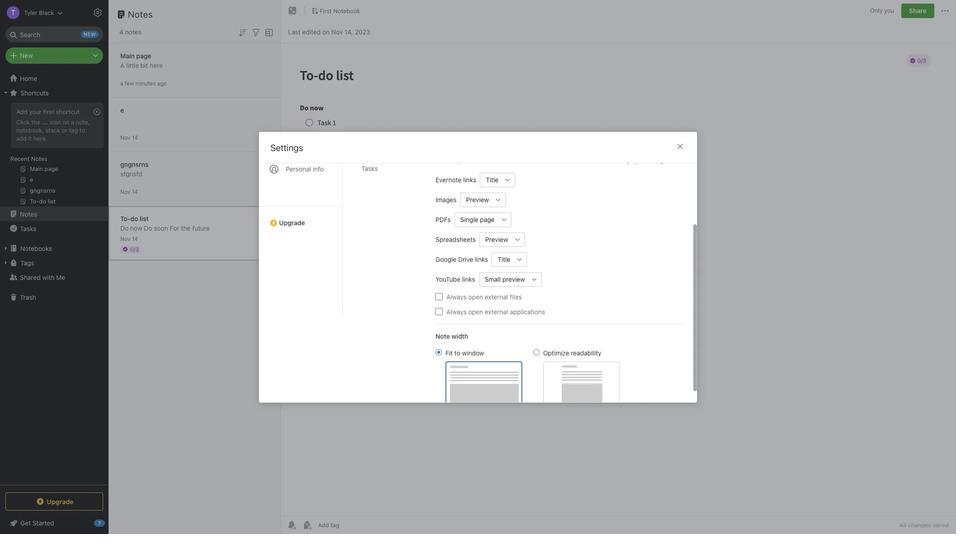 Task type: describe. For each thing, give the bounding box(es) containing it.
spreadsheets
[[436, 235, 476, 243]]

shared
[[20, 273, 41, 281]]

2023
[[355, 28, 370, 36]]

shared with me
[[20, 273, 65, 281]]

note,
[[76, 119, 90, 126]]

1 vertical spatial upgrade button
[[5, 493, 103, 511]]

preview for spreadsheets
[[485, 235, 508, 243]]

main
[[120, 52, 135, 59]]

shortcuts
[[20, 89, 49, 97]]

your for first
[[29, 108, 42, 115]]

always open external applications
[[447, 308, 545, 315]]

add a reminder image
[[286, 520, 297, 531]]

small preview button
[[479, 272, 528, 286]]

width
[[452, 332, 468, 340]]

group containing add your first shortcut
[[0, 100, 108, 210]]

now
[[130, 224, 142, 232]]

settings
[[271, 142, 303, 153]]

fit to window
[[446, 349, 484, 357]]

notes inside note list element
[[128, 9, 153, 19]]

always open external files
[[447, 293, 522, 300]]

pdfs
[[436, 216, 451, 223]]

single
[[460, 216, 478, 223]]

tasks tab
[[354, 161, 421, 176]]

click
[[16, 119, 30, 126]]

future
[[192, 224, 210, 232]]

recent notes
[[10, 155, 47, 162]]

evernote links
[[436, 176, 476, 183]]

list
[[140, 215, 149, 222]]

personal
[[286, 165, 311, 173]]

choose
[[436, 157, 457, 164]]

options?
[[632, 157, 657, 164]]

it
[[28, 135, 32, 142]]

4 notes
[[119, 28, 141, 36]]

Optimize readability radio
[[533, 349, 540, 355]]

links left the and
[[532, 157, 544, 164]]

title button for evernote links
[[480, 172, 501, 187]]

gngnsrns
[[120, 160, 148, 168]]

home
[[20, 74, 37, 82]]

nov up 0/3 at the top of the page
[[120, 235, 130, 242]]

Choose default view option for YouTube links field
[[479, 272, 542, 286]]

external for files
[[485, 293, 508, 300]]

notes link
[[0, 207, 108, 221]]

shortcut
[[56, 108, 80, 115]]

1 horizontal spatial upgrade
[[279, 219, 305, 226]]

share
[[909, 7, 927, 14]]

last edited on nov 14, 2023
[[288, 28, 370, 36]]

Note Editor text field
[[281, 43, 956, 516]]

on inside "note window" element
[[322, 28, 330, 36]]

14,
[[345, 28, 353, 36]]

upgrade button inside tab list
[[259, 206, 342, 230]]

recent
[[10, 155, 30, 162]]

icon on a note, notebook, stack or tag to add it here.
[[16, 119, 90, 142]]

14 for e
[[132, 134, 138, 141]]

first
[[320, 7, 332, 14]]

only you
[[870, 7, 894, 14]]

or
[[62, 127, 67, 134]]

title button for google drive links
[[492, 252, 513, 266]]

add tag image
[[302, 520, 313, 531]]

main page a little bit here
[[120, 52, 163, 69]]

applications
[[510, 308, 545, 315]]

expand notebooks image
[[2, 245, 10, 252]]

to-do list do now do soon for the future
[[120, 215, 210, 232]]

youtube
[[436, 275, 461, 283]]

google
[[436, 255, 457, 263]]

soon
[[154, 224, 168, 232]]

3 14 from the top
[[132, 235, 138, 242]]

readability
[[571, 349, 602, 357]]

new
[[519, 157, 530, 164]]

changes
[[908, 522, 931, 529]]

to-
[[120, 215, 130, 222]]

me
[[56, 273, 65, 281]]

for
[[170, 224, 179, 232]]

1 do from the left
[[120, 224, 129, 232]]

small
[[485, 275, 501, 283]]

expand tags image
[[2, 259, 10, 266]]

the inside group
[[31, 119, 40, 126]]

optimize
[[543, 349, 569, 357]]

title for evernote links
[[486, 176, 499, 183]]

edited
[[302, 28, 321, 36]]

single page
[[460, 216, 495, 223]]

notebook,
[[16, 127, 44, 134]]

note window element
[[281, 0, 956, 534]]

and
[[546, 157, 556, 164]]

tree containing home
[[0, 71, 109, 485]]

first notebook
[[320, 7, 360, 14]]

youtube links
[[436, 275, 475, 283]]

new button
[[5, 48, 103, 64]]

notebook
[[333, 7, 360, 14]]

close image
[[675, 141, 686, 152]]

external for applications
[[485, 308, 508, 315]]

tags
[[20, 259, 34, 267]]

tasks inside tab
[[361, 164, 378, 172]]

a
[[120, 61, 125, 69]]

...
[[42, 119, 48, 126]]

tasks inside button
[[20, 225, 36, 232]]

home link
[[0, 71, 109, 86]]

preview button for images
[[460, 192, 491, 207]]

stack
[[45, 127, 60, 134]]

nov down sfgnsfd
[[120, 188, 130, 195]]

a inside note list element
[[120, 80, 123, 87]]

files
[[510, 293, 522, 300]]

do
[[130, 215, 138, 222]]

Choose default view option for PDFs field
[[455, 212, 511, 227]]

images
[[436, 196, 457, 203]]

3 nov 14 from the top
[[120, 235, 138, 242]]

add
[[16, 135, 27, 142]]



Task type: vqa. For each thing, say whether or not it's contained in the screenshot.


Task type: locate. For each thing, give the bounding box(es) containing it.
notes
[[125, 28, 141, 36]]

notes up tasks button
[[20, 210, 37, 218]]

title button up "choose default view option for images" field
[[480, 172, 501, 187]]

what are my options?
[[595, 157, 657, 164]]

the inside to-do list do now do soon for the future
[[181, 224, 191, 232]]

1 vertical spatial page
[[480, 216, 495, 223]]

2 vertical spatial nov 14
[[120, 235, 138, 242]]

0 horizontal spatial page
[[136, 52, 151, 59]]

few
[[125, 80, 134, 87]]

on up or
[[63, 119, 69, 126]]

personal info
[[286, 165, 324, 173]]

always
[[447, 293, 467, 300], [447, 308, 467, 315]]

do
[[120, 224, 129, 232], [144, 224, 152, 232]]

tasks
[[361, 164, 378, 172], [20, 225, 36, 232]]

first notebook button
[[309, 5, 363, 17]]

title up small preview button
[[498, 255, 511, 263]]

sfgnsfd
[[120, 170, 142, 178]]

a few minutes ago
[[120, 80, 167, 87]]

single page button
[[455, 212, 497, 227]]

google drive links
[[436, 255, 488, 263]]

notes up notes
[[128, 9, 153, 19]]

Search text field
[[12, 26, 97, 43]]

0 vertical spatial notes
[[128, 9, 153, 19]]

preview up title field
[[485, 235, 508, 243]]

1 horizontal spatial to
[[455, 349, 460, 357]]

nov 14 for gngnsrns
[[120, 188, 138, 195]]

0 horizontal spatial to
[[80, 127, 85, 134]]

are
[[612, 157, 621, 164]]

page for single
[[480, 216, 495, 223]]

4
[[119, 28, 123, 36]]

tag
[[69, 127, 78, 134]]

14 up gngnsrns
[[132, 134, 138, 141]]

default
[[472, 157, 491, 164]]

2 nov 14 from the top
[[120, 188, 138, 195]]

notebooks
[[20, 245, 52, 252]]

the right for
[[181, 224, 191, 232]]

views
[[493, 157, 508, 164]]

title inside field
[[498, 255, 511, 263]]

bit
[[141, 61, 148, 69]]

settings image
[[92, 7, 103, 18]]

optimize readability
[[543, 349, 602, 357]]

to right fit
[[455, 349, 460, 357]]

nov 14 up gngnsrns
[[120, 134, 138, 141]]

little
[[126, 61, 139, 69]]

option group containing fit to window
[[436, 348, 620, 405]]

note
[[436, 332, 450, 340]]

add your first shortcut
[[16, 108, 80, 115]]

Choose default view option for Evernote links field
[[480, 172, 515, 187]]

0 vertical spatial upgrade button
[[259, 206, 342, 230]]

2 14 from the top
[[132, 188, 138, 195]]

tree
[[0, 71, 109, 485]]

external down always open external files
[[485, 308, 508, 315]]

e
[[120, 106, 124, 114]]

1 horizontal spatial tasks
[[361, 164, 378, 172]]

do down list
[[144, 224, 152, 232]]

your inside group
[[29, 108, 42, 115]]

open up always open external applications
[[469, 293, 483, 300]]

shortcuts button
[[0, 86, 108, 100]]

nov 14
[[120, 134, 138, 141], [120, 188, 138, 195], [120, 235, 138, 242]]

14 for gngnsrns
[[132, 188, 138, 195]]

title down views
[[486, 176, 499, 183]]

0 vertical spatial preview button
[[460, 192, 491, 207]]

1 vertical spatial always
[[447, 308, 467, 315]]

drive
[[458, 255, 473, 263]]

title
[[486, 176, 499, 183], [498, 255, 511, 263]]

last
[[288, 28, 301, 36]]

0 horizontal spatial on
[[63, 119, 69, 126]]

1 vertical spatial on
[[63, 119, 69, 126]]

page right single
[[480, 216, 495, 223]]

0 vertical spatial tasks
[[361, 164, 378, 172]]

nov down "e"
[[120, 134, 130, 141]]

all changes saved
[[900, 522, 949, 529]]

1 vertical spatial a
[[71, 119, 74, 126]]

1 vertical spatial the
[[181, 224, 191, 232]]

first
[[43, 108, 54, 115]]

always right always open external files option
[[447, 293, 467, 300]]

open for always open external files
[[469, 293, 483, 300]]

all
[[900, 522, 907, 529]]

page inside main page a little bit here
[[136, 52, 151, 59]]

1 vertical spatial open
[[469, 308, 483, 315]]

for
[[510, 157, 517, 164]]

tab list
[[259, 75, 343, 314]]

nov
[[331, 28, 343, 36], [120, 134, 130, 141], [120, 188, 130, 195], [120, 235, 130, 242]]

preview for images
[[466, 196, 489, 203]]

preview up single page
[[466, 196, 489, 203]]

1 vertical spatial nov 14
[[120, 188, 138, 195]]

saved
[[933, 522, 949, 529]]

open
[[469, 293, 483, 300], [469, 308, 483, 315]]

always for always open external files
[[447, 293, 467, 300]]

upgrade button
[[259, 206, 342, 230], [5, 493, 103, 511]]

2 do from the left
[[144, 224, 152, 232]]

external
[[485, 293, 508, 300], [485, 308, 508, 315]]

title for google drive links
[[498, 255, 511, 263]]

notes right recent
[[31, 155, 47, 162]]

0 vertical spatial to
[[80, 127, 85, 134]]

the left ...
[[31, 119, 40, 126]]

to inside the icon on a note, notebook, stack or tag to add it here.
[[80, 127, 85, 134]]

a left "few"
[[120, 80, 123, 87]]

nov 14 for e
[[120, 134, 138, 141]]

0 horizontal spatial the
[[31, 119, 40, 126]]

on inside the icon on a note, notebook, stack or tag to add it here.
[[63, 119, 69, 126]]

0 horizontal spatial tasks
[[20, 225, 36, 232]]

0 horizontal spatial your
[[29, 108, 42, 115]]

title button down choose default view option for spreadsheets field
[[492, 252, 513, 266]]

Choose default view option for Google Drive links field
[[492, 252, 527, 266]]

title button
[[480, 172, 501, 187], [492, 252, 513, 266]]

a inside the icon on a note, notebook, stack or tag to add it here.
[[71, 119, 74, 126]]

to inside option group
[[455, 349, 460, 357]]

0 vertical spatial external
[[485, 293, 508, 300]]

tags button
[[0, 256, 108, 270]]

Choose default view option for Images field
[[460, 192, 506, 207]]

links down drive
[[462, 275, 475, 283]]

the
[[31, 119, 40, 126], [181, 224, 191, 232]]

with
[[42, 273, 55, 281]]

0 vertical spatial nov 14
[[120, 134, 138, 141]]

minutes
[[136, 80, 156, 87]]

evernote
[[436, 176, 462, 183]]

nov left 14, on the top
[[331, 28, 343, 36]]

14 up 0/3 at the top of the page
[[132, 235, 138, 242]]

1 horizontal spatial page
[[480, 216, 495, 223]]

expand note image
[[287, 5, 298, 16]]

None search field
[[12, 26, 97, 43]]

trash
[[20, 293, 36, 301]]

1 vertical spatial upgrade
[[47, 498, 74, 506]]

1 vertical spatial to
[[455, 349, 460, 357]]

what
[[595, 157, 610, 164]]

1 nov 14 from the top
[[120, 134, 138, 141]]

Choose default view option for Spreadsheets field
[[480, 232, 525, 247]]

0 horizontal spatial upgrade
[[47, 498, 74, 506]]

0 vertical spatial preview
[[466, 196, 489, 203]]

0 vertical spatial upgrade
[[279, 219, 305, 226]]

1 horizontal spatial your
[[458, 157, 470, 164]]

page inside single page button
[[480, 216, 495, 223]]

links right drive
[[475, 255, 488, 263]]

note list element
[[109, 0, 281, 534]]

small preview
[[485, 275, 525, 283]]

1 14 from the top
[[132, 134, 138, 141]]

14 down sfgnsfd
[[132, 188, 138, 195]]

title inside choose default view option for evernote links field
[[486, 176, 499, 183]]

group
[[0, 100, 108, 210]]

1 vertical spatial tasks
[[20, 225, 36, 232]]

gngnsrns sfgnsfd
[[120, 160, 148, 178]]

1 vertical spatial 14
[[132, 188, 138, 195]]

0 vertical spatial title
[[486, 176, 499, 183]]

0 vertical spatial title button
[[480, 172, 501, 187]]

tab list containing personal info
[[259, 75, 343, 314]]

preview button down single page field
[[480, 232, 511, 247]]

2 vertical spatial notes
[[20, 210, 37, 218]]

a up tag
[[71, 119, 74, 126]]

your left default in the top of the page
[[458, 157, 470, 164]]

preview button for spreadsheets
[[480, 232, 511, 247]]

Always open external applications checkbox
[[436, 308, 443, 315]]

preview button up single page button
[[460, 192, 491, 207]]

page up bit
[[136, 52, 151, 59]]

0 vertical spatial on
[[322, 28, 330, 36]]

on right edited
[[322, 28, 330, 36]]

links right evernote
[[463, 176, 476, 183]]

you
[[885, 7, 894, 14]]

0 horizontal spatial a
[[71, 119, 74, 126]]

do down to-
[[120, 224, 129, 232]]

2 vertical spatial 14
[[132, 235, 138, 242]]

1 vertical spatial preview
[[485, 235, 508, 243]]

Fit to window radio
[[436, 349, 442, 355]]

always for always open external applications
[[447, 308, 467, 315]]

only
[[870, 7, 883, 14]]

add
[[16, 108, 27, 115]]

1 vertical spatial title button
[[492, 252, 513, 266]]

nov 14 down sfgnsfd
[[120, 188, 138, 195]]

2 open from the top
[[469, 308, 483, 315]]

1 vertical spatial title
[[498, 255, 511, 263]]

notebooks link
[[0, 241, 108, 256]]

on
[[322, 28, 330, 36], [63, 119, 69, 126]]

ago
[[157, 80, 167, 87]]

window
[[462, 349, 484, 357]]

0 vertical spatial your
[[29, 108, 42, 115]]

0 vertical spatial a
[[120, 80, 123, 87]]

0 horizontal spatial upgrade button
[[5, 493, 103, 511]]

1 vertical spatial notes
[[31, 155, 47, 162]]

0 vertical spatial always
[[447, 293, 467, 300]]

0 vertical spatial page
[[136, 52, 151, 59]]

option group
[[436, 348, 620, 405]]

my
[[622, 157, 631, 164]]

here
[[150, 61, 163, 69]]

your for default
[[458, 157, 470, 164]]

your
[[29, 108, 42, 115], [458, 157, 470, 164]]

0 vertical spatial 14
[[132, 134, 138, 141]]

Always open external files checkbox
[[436, 293, 443, 300]]

open down always open external files
[[469, 308, 483, 315]]

1 horizontal spatial the
[[181, 224, 191, 232]]

preview inside "choose default view option for images" field
[[466, 196, 489, 203]]

1 horizontal spatial on
[[322, 28, 330, 36]]

1 horizontal spatial a
[[120, 80, 123, 87]]

preview inside choose default view option for spreadsheets field
[[485, 235, 508, 243]]

attachments.
[[557, 157, 593, 164]]

1 vertical spatial external
[[485, 308, 508, 315]]

0 vertical spatial open
[[469, 293, 483, 300]]

1 external from the top
[[485, 293, 508, 300]]

1 horizontal spatial upgrade button
[[259, 206, 342, 230]]

0 horizontal spatial do
[[120, 224, 129, 232]]

open for always open external applications
[[469, 308, 483, 315]]

2 always from the top
[[447, 308, 467, 315]]

page for main
[[136, 52, 151, 59]]

page
[[136, 52, 151, 59], [480, 216, 495, 223]]

external up always open external applications
[[485, 293, 508, 300]]

your up click the ...
[[29, 108, 42, 115]]

trash link
[[0, 290, 108, 304]]

1 always from the top
[[447, 293, 467, 300]]

2 external from the top
[[485, 308, 508, 315]]

always right the always open external applications checkbox
[[447, 308, 467, 315]]

nov 14 up 0/3 at the top of the page
[[120, 235, 138, 242]]

1 horizontal spatial do
[[144, 224, 152, 232]]

nov inside "note window" element
[[331, 28, 343, 36]]

1 open from the top
[[469, 293, 483, 300]]

1 vertical spatial your
[[458, 157, 470, 164]]

click the ...
[[16, 119, 48, 126]]

0 vertical spatial the
[[31, 119, 40, 126]]

1 vertical spatial preview button
[[480, 232, 511, 247]]

info
[[313, 165, 324, 173]]

to down 'note,'
[[80, 127, 85, 134]]



